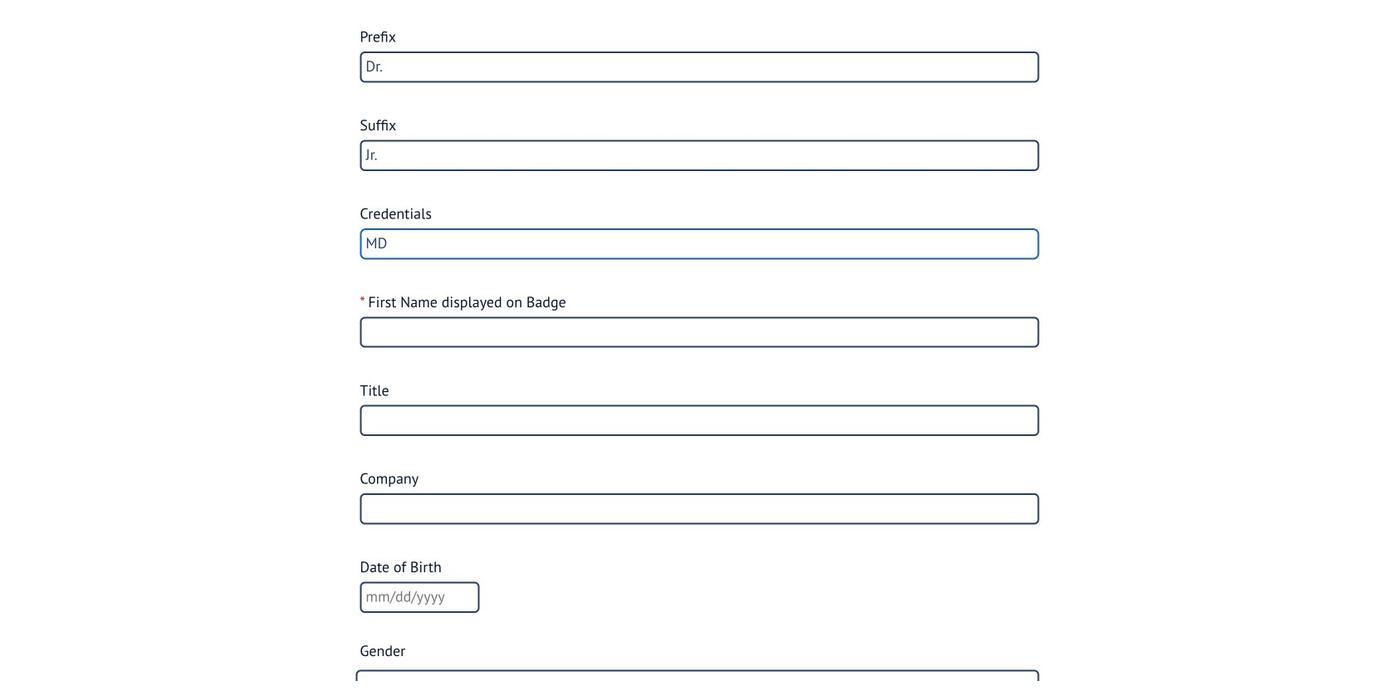 Task type: describe. For each thing, give the bounding box(es) containing it.
Company text field
[[360, 494, 1040, 525]]

Prefix text field
[[360, 52, 1040, 83]]



Task type: locate. For each thing, give the bounding box(es) containing it.
Credentials text field
[[360, 228, 1040, 259]]

mm/dd/yyyy text field
[[360, 582, 480, 613]]

First Name displayed on Badge text field
[[360, 317, 1040, 348]]

Title text field
[[360, 405, 1040, 436]]

Suffix text field
[[360, 140, 1040, 171]]



Task type: vqa. For each thing, say whether or not it's contained in the screenshot.
text field
no



